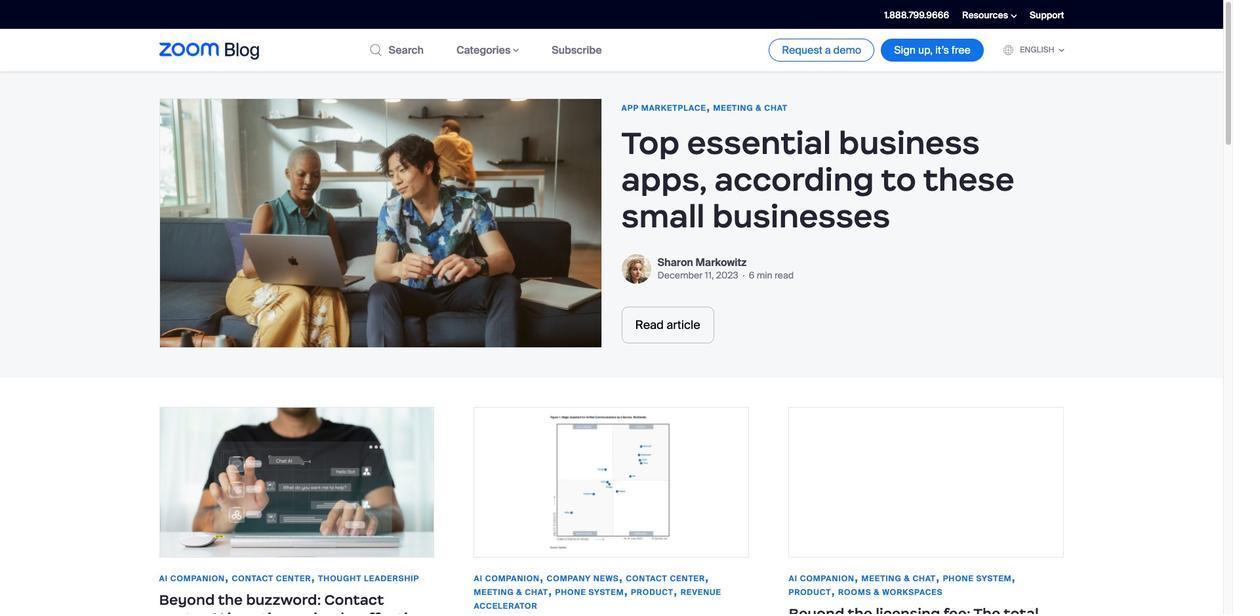 Task type: vqa. For each thing, say whether or not it's contained in the screenshot.
virtual
no



Task type: locate. For each thing, give the bounding box(es) containing it.
0 horizontal spatial product
[[631, 588, 674, 598]]

a
[[825, 43, 831, 57]]

ai companion link up rooms
[[789, 574, 855, 585]]

product left the revenue
[[631, 588, 674, 598]]

1 vertical spatial phone
[[555, 588, 586, 598]]

read
[[775, 270, 794, 282]]

1 horizontal spatial product
[[789, 588, 832, 598]]

ai for contact
[[474, 574, 483, 585]]

1 horizontal spatial center
[[670, 574, 705, 585]]

ai for ,
[[789, 574, 798, 585]]

contact
[[232, 574, 274, 585], [626, 574, 668, 585], [325, 592, 384, 609]]

companion for contact
[[485, 574, 540, 585]]

subscribe link
[[552, 43, 602, 57]]

2 center from the left
[[670, 574, 705, 585]]

center up the revenue
[[670, 574, 705, 585]]

product left rooms
[[789, 588, 832, 598]]

1 vertical spatial meeting
[[862, 574, 902, 585]]

1 horizontal spatial meeting
[[714, 103, 754, 114]]

1 vertical spatial chat
[[913, 574, 936, 585]]

center up "buzzword:"
[[276, 574, 311, 585]]

meeting inside the app marketplace , meeting & chat
[[714, 103, 754, 114]]

product
[[631, 588, 674, 598], [789, 588, 832, 598]]

apps,
[[622, 160, 707, 200]]

system
[[977, 574, 1012, 585], [589, 588, 624, 598]]

chat inside the app marketplace , meeting & chat
[[765, 103, 788, 114]]

0 vertical spatial phone system link
[[943, 574, 1012, 585]]

companion up the "beyond"
[[170, 574, 225, 585]]

companion up the accelerator
[[485, 574, 540, 585]]

2 product from the left
[[789, 588, 832, 598]]

1 contact center link from the left
[[232, 574, 311, 585]]

0 horizontal spatial contact center link
[[232, 574, 311, 585]]

contact center link up "buzzword:"
[[232, 574, 311, 585]]

product link left rooms
[[789, 588, 832, 598]]

system inside ai companion , meeting & chat , phone system , product , rooms & workspaces
[[977, 574, 1012, 585]]

1 center from the left
[[276, 574, 311, 585]]

ai for thought
[[159, 574, 168, 585]]

read article link
[[622, 307, 714, 344]]

contact up the at the bottom left
[[232, 574, 274, 585]]

thought leadership link
[[318, 574, 419, 585]]

0 horizontal spatial product link
[[631, 588, 674, 598]]

0 horizontal spatial meeting
[[474, 588, 514, 598]]

meeting up rooms & workspaces link
[[862, 574, 902, 585]]

2 companion from the left
[[485, 574, 540, 585]]

action
[[244, 610, 290, 615]]

0 horizontal spatial contact
[[232, 574, 274, 585]]

ai inside the ai companion , company news , contact center , meeting & chat , phone system , product ,
[[474, 574, 483, 585]]

contact right news
[[626, 574, 668, 585]]

companion for thought
[[170, 574, 225, 585]]

2 product link from the left
[[789, 588, 832, 598]]

chat up the accelerator
[[525, 588, 548, 598]]

it's
[[936, 43, 949, 57]]

2 horizontal spatial ai companion link
[[789, 574, 855, 585]]

meeting up essential
[[714, 103, 754, 114]]

free
[[952, 43, 971, 57]]

2 horizontal spatial chat
[[913, 574, 936, 585]]

0 vertical spatial meeting
[[714, 103, 754, 114]]

meeting inside ai companion , meeting & chat , phone system , product , rooms & workspaces
[[862, 574, 902, 585]]

december
[[658, 270, 703, 282]]

request
[[782, 43, 823, 57]]

meeting & chat link up essential
[[714, 103, 788, 114]]

meeting & chat link
[[714, 103, 788, 114], [862, 574, 936, 585], [474, 588, 548, 598]]

product link
[[631, 588, 674, 598], [789, 588, 832, 598]]

,
[[707, 97, 710, 116], [225, 567, 229, 586], [311, 567, 315, 586], [540, 567, 544, 586], [619, 567, 623, 586], [705, 567, 709, 586], [855, 567, 858, 586], [936, 567, 940, 586], [1012, 567, 1016, 586], [548, 581, 552, 600], [624, 581, 628, 600], [674, 581, 677, 600], [832, 581, 835, 600]]

2 vertical spatial chat
[[525, 588, 548, 598]]

0 vertical spatial phone
[[943, 574, 974, 585]]

ai companion link for ai companion , meeting & chat , phone system , product , rooms & workspaces
[[789, 574, 855, 585]]

contact center link
[[232, 574, 311, 585], [626, 574, 705, 585]]

0 vertical spatial meeting & chat link
[[714, 103, 788, 114]]

ai companion link
[[159, 574, 225, 585], [474, 574, 540, 585], [789, 574, 855, 585]]

& right rooms
[[874, 588, 880, 598]]

0 horizontal spatial system
[[589, 588, 624, 598]]

3 ai companion link from the left
[[789, 574, 855, 585]]

1 vertical spatial phone system link
[[555, 588, 624, 598]]

workspaces
[[883, 588, 943, 598]]

product inside ai companion , meeting & chat , phone system , product , rooms & workspaces
[[789, 588, 832, 598]]

businesses
[[713, 197, 891, 236]]

request a demo link
[[769, 39, 875, 61]]

1 horizontal spatial phone
[[943, 574, 974, 585]]

phone inside the ai companion , company news , contact center , meeting & chat , phone system , product ,
[[555, 588, 586, 598]]

meeting & chat link up the accelerator
[[474, 588, 548, 598]]

1 horizontal spatial product link
[[789, 588, 832, 598]]

beyond
[[159, 592, 215, 609]]

0 horizontal spatial center
[[276, 574, 311, 585]]

ai
[[159, 574, 168, 585], [474, 574, 483, 585], [789, 574, 798, 585], [210, 610, 224, 615]]

sharon markowitz
[[658, 256, 747, 270]]

categories button
[[457, 43, 519, 57]]

ai companion link up the "beyond"
[[159, 574, 225, 585]]

chat up essential
[[765, 103, 788, 114]]

companion inside the ai companion , company news , contact center , meeting & chat , phone system , product ,
[[485, 574, 540, 585]]

simple,
[[306, 610, 357, 615]]

center inside the ai companion , company news , contact center , meeting & chat , phone system , product ,
[[670, 574, 705, 585]]

meeting for ai companion , meeting & chat , phone system , product , rooms & workspaces
[[862, 574, 902, 585]]

contact center link up the revenue
[[626, 574, 705, 585]]

1.888.799.9666
[[885, 9, 949, 21]]

2 horizontal spatial meeting & chat link
[[862, 574, 936, 585]]

markowitz
[[696, 256, 747, 270]]

contact inside ai companion , contact center , thought leadership
[[232, 574, 274, 585]]

chat inside ai companion , meeting & chat , phone system , product , rooms & workspaces
[[913, 574, 936, 585]]

1 horizontal spatial companion
[[485, 574, 540, 585]]

& up the accelerator
[[517, 588, 523, 598]]

1 horizontal spatial contact center link
[[626, 574, 705, 585]]

1 horizontal spatial chat
[[765, 103, 788, 114]]

phone
[[943, 574, 974, 585], [555, 588, 586, 598]]

contact down thought
[[325, 592, 384, 609]]

2023
[[716, 270, 739, 282]]

meeting & chat link up rooms & workspaces link
[[862, 574, 936, 585]]

product link left the revenue
[[631, 588, 674, 598]]

0 vertical spatial chat
[[765, 103, 788, 114]]

companion inside ai companion , contact center , thought leadership
[[170, 574, 225, 585]]

2 horizontal spatial companion
[[800, 574, 855, 585]]

companion for ,
[[800, 574, 855, 585]]

chat
[[765, 103, 788, 114], [913, 574, 936, 585], [525, 588, 548, 598]]

companion up rooms
[[800, 574, 855, 585]]

meeting for app marketplace , meeting & chat
[[714, 103, 754, 114]]

&
[[756, 103, 762, 114], [904, 574, 911, 585], [517, 588, 523, 598], [874, 588, 880, 598]]

1 vertical spatial system
[[589, 588, 624, 598]]

beyond the buzzword: contact center ai in action – simple, effective link
[[159, 592, 435, 615]]

2 vertical spatial meeting & chat link
[[474, 588, 548, 598]]

meeting
[[714, 103, 754, 114], [862, 574, 902, 585], [474, 588, 514, 598]]

companion inside ai companion , meeting & chat , phone system , product , rooms & workspaces
[[800, 574, 855, 585]]

demo
[[834, 43, 862, 57]]

1 vertical spatial meeting & chat link
[[862, 574, 936, 585]]

english
[[1020, 45, 1055, 55]]

2 contact center link from the left
[[626, 574, 705, 585]]

article
[[667, 318, 701, 334]]

leadership
[[364, 574, 419, 585]]

0 horizontal spatial ai companion link
[[159, 574, 225, 585]]

contact for ,
[[232, 574, 274, 585]]

& up essential
[[756, 103, 762, 114]]

search
[[389, 43, 424, 57]]

chat for app marketplace , meeting & chat
[[765, 103, 788, 114]]

1 horizontal spatial ai companion link
[[474, 574, 540, 585]]

2 ai companion link from the left
[[474, 574, 540, 585]]

0 horizontal spatial companion
[[170, 574, 225, 585]]

according
[[715, 160, 874, 200]]

3 companion from the left
[[800, 574, 855, 585]]

1 product from the left
[[631, 588, 674, 598]]

1 horizontal spatial meeting & chat link
[[714, 103, 788, 114]]

& inside the app marketplace , meeting & chat
[[756, 103, 762, 114]]

center
[[159, 610, 207, 615]]

company news link
[[547, 574, 619, 585]]

chat up workspaces
[[913, 574, 936, 585]]

ai companion link up the accelerator
[[474, 574, 540, 585]]

center
[[276, 574, 311, 585], [670, 574, 705, 585]]

ai inside ai companion , contact center , thought leadership
[[159, 574, 168, 585]]

1 horizontal spatial contact
[[325, 592, 384, 609]]

rooms & workspaces link
[[839, 588, 943, 598]]

2 horizontal spatial meeting
[[862, 574, 902, 585]]

company
[[547, 574, 591, 585]]

companion
[[170, 574, 225, 585], [485, 574, 540, 585], [800, 574, 855, 585]]

2 vertical spatial meeting
[[474, 588, 514, 598]]

0 horizontal spatial chat
[[525, 588, 548, 598]]

2 horizontal spatial contact
[[626, 574, 668, 585]]

1 companion from the left
[[170, 574, 225, 585]]

contact for buzzword:
[[325, 592, 384, 609]]

contact inside "beyond the buzzword: contact center ai in action – simple, effective"
[[325, 592, 384, 609]]

beyond the buzzword: contact center ai in action – simple, effective
[[159, 592, 428, 615]]

ai inside ai companion , meeting & chat , phone system , product , rooms & workspaces
[[789, 574, 798, 585]]

0 horizontal spatial meeting & chat link
[[474, 588, 548, 598]]

0 vertical spatial system
[[977, 574, 1012, 585]]

phone system link
[[943, 574, 1012, 585], [555, 588, 624, 598]]

1 horizontal spatial system
[[977, 574, 1012, 585]]

buzzword:
[[246, 592, 321, 609]]

meeting up the accelerator
[[474, 588, 514, 598]]

app
[[622, 103, 639, 114]]

0 horizontal spatial phone
[[555, 588, 586, 598]]

min
[[757, 270, 773, 282]]

contact inside the ai companion , company news , contact center , meeting & chat , phone system , product ,
[[626, 574, 668, 585]]



Task type: describe. For each thing, give the bounding box(es) containing it.
to
[[881, 160, 916, 200]]

top essential business apps, according to these small businesses link
[[622, 124, 1065, 236]]

support link
[[1030, 9, 1065, 21]]

subscribe
[[552, 43, 602, 57]]

& inside the ai companion , company news , contact center , meeting & chat , phone system , product ,
[[517, 588, 523, 598]]

up,
[[919, 43, 933, 57]]

1 horizontal spatial phone system link
[[943, 574, 1012, 585]]

sign up, it's free link
[[881, 39, 984, 61]]

–
[[293, 610, 302, 615]]

revenue
[[681, 588, 722, 598]]

categories
[[457, 43, 511, 57]]

sign up, it's free
[[894, 43, 971, 57]]

sharon markowitz image
[[622, 255, 651, 284]]

in
[[227, 610, 240, 615]]

these
[[924, 160, 1015, 200]]

chat for ai companion , meeting & chat , phone system , product , rooms & workspaces
[[913, 574, 936, 585]]

center inside ai companion , contact center , thought leadership
[[276, 574, 311, 585]]

& up workspaces
[[904, 574, 911, 585]]

search link
[[370, 43, 424, 57]]

the
[[218, 592, 243, 609]]

ai companion , meeting & chat , phone system , product , rooms & workspaces
[[789, 567, 1016, 600]]

meeting & chat link for ,
[[862, 574, 936, 585]]

ai companion , company news , contact center , meeting & chat , phone system , product ,
[[474, 567, 709, 600]]

business
[[839, 124, 980, 163]]

6
[[749, 270, 755, 282]]

thought
[[318, 574, 362, 585]]

top essential business apps, according to these small businesses
[[622, 124, 1015, 236]]

request a demo
[[782, 43, 862, 57]]

small
[[622, 197, 705, 236]]

1 product link from the left
[[631, 588, 674, 598]]

sharon markowitz link
[[658, 256, 794, 270]]

news
[[594, 574, 619, 585]]

rooms
[[839, 588, 872, 598]]

sharon
[[658, 256, 693, 270]]

read article
[[635, 318, 701, 334]]

december 11, 2023
[[658, 270, 739, 282]]

ai companion link for ,
[[474, 574, 540, 585]]

sign
[[894, 43, 916, 57]]

top essential business apps, according to these small businesses image
[[159, 98, 602, 348]]

app marketplace link
[[622, 103, 707, 114]]

11,
[[705, 270, 714, 282]]

0 horizontal spatial phone system link
[[555, 588, 624, 598]]

ai inside "beyond the buzzword: contact center ai in action – simple, effective"
[[210, 610, 224, 615]]

system inside the ai companion , company news , contact center , meeting & chat , phone system , product ,
[[589, 588, 624, 598]]

1.888.799.9666 link
[[885, 9, 949, 21]]

meeting & chat link for app marketplace , meeting & chat
[[714, 103, 788, 114]]

revenue accelerator link
[[474, 588, 722, 612]]

meeting inside the ai companion , company news , contact center , meeting & chat , phone system , product ,
[[474, 588, 514, 598]]

top
[[622, 124, 680, 163]]

english button
[[1004, 45, 1065, 55]]

chat inside the ai companion , company news , contact center , meeting & chat , phone system , product ,
[[525, 588, 548, 598]]

support
[[1030, 9, 1065, 21]]

accelerator
[[474, 602, 538, 612]]

essential
[[687, 124, 832, 163]]

resources
[[963, 9, 1008, 21]]

phone inside ai companion , meeting & chat , phone system , product , rooms & workspaces
[[943, 574, 974, 585]]

marketplace
[[642, 103, 707, 114]]

read
[[635, 318, 664, 334]]

revenue accelerator
[[474, 588, 722, 612]]

1 ai companion link from the left
[[159, 574, 225, 585]]

ai companion , contact center , thought leadership
[[159, 567, 419, 586]]

product inside the ai companion , company news , contact center , meeting & chat , phone system , product ,
[[631, 588, 674, 598]]

6 min read
[[749, 270, 794, 282]]

resources button
[[963, 9, 1017, 21]]

app marketplace , meeting & chat
[[622, 97, 788, 116]]



